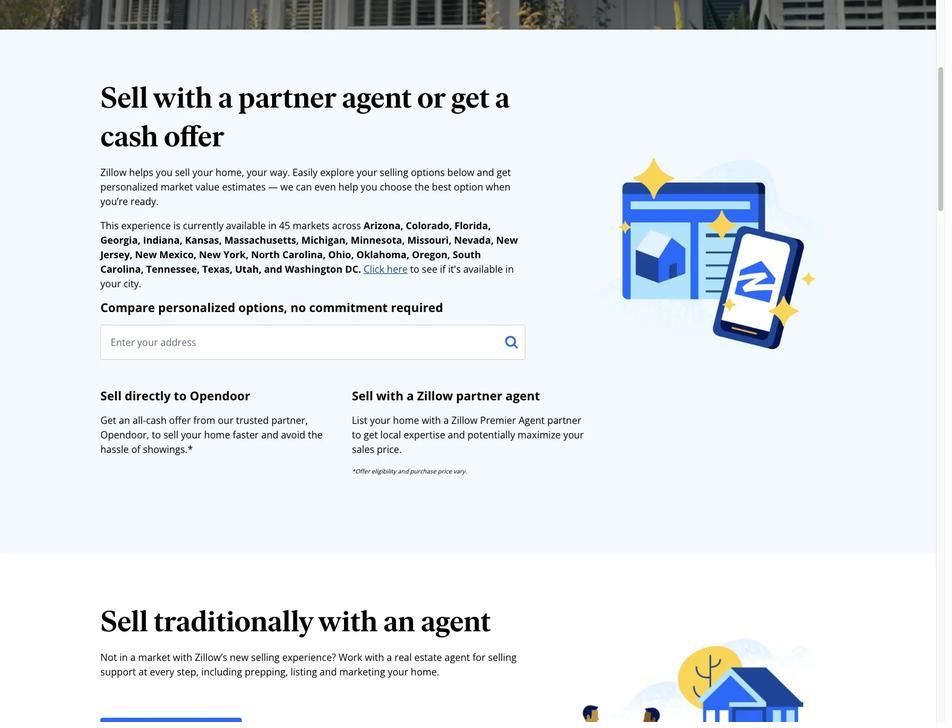 Task type: vqa. For each thing, say whether or not it's contained in the screenshot.
675
no



Task type: describe. For each thing, give the bounding box(es) containing it.
—
[[268, 180, 278, 194]]

avoid
[[281, 428, 306, 442]]

georgia,
[[100, 233, 141, 247]]

choose
[[380, 180, 412, 194]]

zillow inside zillow helps you sell your home, your way. easily explore your selling options below and get personalized market value estimates — we can even help you choose the best option when you're ready.
[[100, 166, 127, 179]]

no
[[291, 299, 306, 316]]

best
[[432, 180, 452, 194]]

to inside get an all-cash offer from our trusted partner, opendoor, to sell your home faster and avoid the hassle of showings.*
[[152, 428, 161, 442]]

agent inside the not in a market with zillow's new selling experience? work with a real estate agent for selling support at every step, including prepping, listing and marketing your home.
[[445, 651, 470, 664]]

massachusetts,
[[224, 233, 299, 247]]

zillow helps you sell your home, your way. easily explore your selling options below and get personalized market value estimates — we can even help you choose the best option when you're ready.
[[100, 166, 511, 208]]

at
[[139, 665, 147, 679]]

below
[[448, 166, 475, 179]]

to inside list your home with a zillow premier agent partner to get local expertise and potentially maximize your sales price.
[[352, 428, 361, 442]]

compare
[[100, 299, 155, 316]]

your up local
[[370, 414, 391, 427]]

required
[[391, 299, 443, 316]]

zillow's
[[195, 651, 227, 664]]

market inside zillow helps you sell your home, your way. easily explore your selling options below and get personalized market value estimates — we can even help you choose the best option when you're ready.
[[161, 180, 193, 194]]

to see if it's available in your city.
[[100, 263, 514, 290]]

we
[[281, 180, 293, 194]]

Search text field
[[101, 325, 495, 359]]

personalized inside zillow helps you sell your home, your way. easily explore your selling options below and get personalized market value estimates — we can even help you choose the best option when you're ready.
[[100, 180, 158, 194]]

oregon,
[[412, 248, 450, 261]]

listing
[[291, 665, 317, 679]]

estimates
[[222, 180, 266, 194]]

faster
[[233, 428, 259, 442]]

way.
[[270, 166, 290, 179]]

home inside get an all-cash offer from our trusted partner, opendoor, to sell your home faster and avoid the hassle of showings.*
[[204, 428, 230, 442]]

price.
[[377, 443, 402, 456]]

potentially
[[468, 428, 515, 442]]

local
[[380, 428, 401, 442]]

agent up 'for'
[[421, 604, 491, 639]]

*offer eligibility and purchase price vary.
[[352, 467, 467, 475]]

and inside the arizona, colorado, florida, georgia, indiana, kansas, massachusetts, michigan, minnesota, missouri, nevada, new jersey, new mexico, new york, north carolina, ohio, oklahoma, oregon, south carolina, tennessee, texas, utah, and washington dc.
[[264, 263, 282, 276]]

across
[[332, 219, 361, 232]]

and inside zillow helps you sell your home, your way. easily explore your selling options below and get personalized market value estimates — we can even help you choose the best option when you're ready.
[[477, 166, 494, 179]]

get
[[100, 414, 116, 427]]

with inside sell with a partner agent or get a cash offer
[[153, 80, 213, 115]]

your inside the not in a market with zillow's new selling experience? work with a real estate agent for selling support at every step, including prepping, listing and marketing your home.
[[388, 665, 408, 679]]

traditionally
[[154, 604, 313, 639]]

*offer
[[352, 467, 370, 475]]

get an all-cash offer from our trusted partner, opendoor, to sell your home faster and avoid the hassle of showings.*
[[100, 414, 323, 456]]

and inside get an all-cash offer from our trusted partner, opendoor, to sell your home faster and avoid the hassle of showings.*
[[261, 428, 279, 442]]

with inside list your home with a zillow premier agent partner to get local expertise and potentially maximize your sales price.
[[422, 414, 441, 427]]

list
[[352, 414, 368, 427]]

0 vertical spatial you
[[156, 166, 173, 179]]

jersey,
[[100, 248, 133, 261]]

step,
[[177, 665, 199, 679]]

is
[[173, 219, 181, 232]]

sell for sell with a partner agent or get a cash offer
[[100, 80, 148, 115]]

showings.*
[[143, 443, 193, 456]]

your up help
[[357, 166, 377, 179]]

sell for sell traditionally with an agent
[[100, 604, 148, 639]]

york,
[[223, 248, 249, 261]]

market inside the not in a market with zillow's new selling experience? work with a real estate agent for selling support at every step, including prepping, listing and marketing your home.
[[138, 651, 171, 664]]

all-
[[133, 414, 146, 427]]

your up value
[[193, 166, 213, 179]]

missouri,
[[408, 233, 452, 247]]

florida,
[[455, 219, 491, 232]]

agent up agent
[[506, 388, 540, 404]]

arizona, colorado, florida, georgia, indiana, kansas, massachusetts, michigan, minnesota, missouri, nevada, new jersey, new mexico, new york, north carolina, ohio, oklahoma, oregon, south carolina, tennessee, texas, utah, and washington dc.
[[100, 219, 518, 276]]

1 horizontal spatial carolina,
[[282, 248, 326, 261]]

sell for sell directly to opendoor
[[100, 388, 122, 404]]

north
[[251, 248, 280, 261]]

see
[[422, 263, 438, 276]]

kansas,
[[185, 233, 222, 247]]

sell directly to opendoor
[[100, 388, 250, 404]]

prepping,
[[245, 665, 288, 679]]

experience
[[121, 219, 171, 232]]

in inside the not in a market with zillow's new selling experience? work with a real estate agent for selling support at every step, including prepping, listing and marketing your home.
[[119, 651, 128, 664]]

commitment
[[309, 299, 388, 316]]

for
[[473, 651, 486, 664]]

your up estimates
[[247, 166, 267, 179]]

minnesota,
[[351, 233, 405, 247]]

opendoor
[[190, 388, 250, 404]]

hassle
[[100, 443, 129, 456]]

new
[[230, 651, 249, 664]]

1 vertical spatial carolina,
[[100, 263, 144, 276]]

ready.
[[131, 195, 159, 208]]

home,
[[216, 166, 244, 179]]

in for it's
[[506, 263, 514, 276]]

offer inside get an all-cash offer from our trusted partner, opendoor, to sell your home faster and avoid the hassle of showings.*
[[169, 414, 191, 427]]

value
[[196, 180, 220, 194]]

oklahoma,
[[357, 248, 410, 261]]

of
[[131, 443, 140, 456]]

to right directly
[[174, 388, 187, 404]]

options,
[[239, 299, 288, 316]]

texas,
[[202, 263, 233, 276]]

list your home with a zillow premier agent partner to get local expertise and potentially maximize your sales price.
[[352, 414, 584, 456]]

partner,
[[271, 414, 308, 427]]

opendoor,
[[100, 428, 149, 442]]

agent
[[519, 414, 545, 427]]

sell traditionally with an agent image for sell traditionally with an agent
[[535, 618, 836, 722]]

2 horizontal spatial selling
[[488, 651, 517, 664]]

colorado,
[[406, 219, 452, 232]]

sell traditionally with an agent
[[100, 604, 491, 639]]

expertise
[[404, 428, 445, 442]]



Task type: locate. For each thing, give the bounding box(es) containing it.
ohio,
[[328, 248, 354, 261]]

1 vertical spatial partner
[[456, 388, 503, 404]]

to
[[410, 263, 420, 276], [174, 388, 187, 404], [152, 428, 161, 442], [352, 428, 361, 442]]

your left city.
[[100, 277, 121, 290]]

explore
[[320, 166, 354, 179]]

1 vertical spatial personalized
[[158, 299, 235, 316]]

1 vertical spatial home
[[204, 428, 230, 442]]

new down indiana, on the left
[[135, 248, 157, 261]]

your down from
[[181, 428, 202, 442]]

work
[[339, 651, 363, 664]]

group
[[100, 718, 242, 722]]

offer left from
[[169, 414, 191, 427]]

sell inside get an all-cash offer from our trusted partner, opendoor, to sell your home faster and avoid the hassle of showings.*
[[164, 428, 178, 442]]

the down 'options'
[[415, 180, 430, 194]]

1 horizontal spatial home
[[393, 414, 419, 427]]

0 vertical spatial home
[[393, 414, 419, 427]]

0 vertical spatial zillow
[[100, 166, 127, 179]]

home.
[[411, 665, 440, 679]]

sell inside sell with a partner agent or get a cash offer
[[100, 80, 148, 115]]

your inside get an all-cash offer from our trusted partner, opendoor, to sell your home faster and avoid the hassle of showings.*
[[181, 428, 202, 442]]

1 vertical spatial in
[[506, 263, 514, 276]]

compare personalized options, no commitment required
[[100, 299, 443, 316]]

available for currently
[[226, 219, 266, 232]]

cash
[[100, 119, 158, 154], [146, 414, 167, 427]]

sales
[[352, 443, 375, 456]]

an up opendoor,
[[119, 414, 130, 427]]

0 horizontal spatial an
[[119, 414, 130, 427]]

it's
[[448, 263, 461, 276]]

to inside to see if it's available in your city.
[[410, 263, 420, 276]]

this experience is currently available in 45 markets across
[[100, 219, 364, 232]]

our
[[218, 414, 234, 427]]

you right help
[[361, 180, 377, 194]]

a inside list your home with a zillow premier agent partner to get local expertise and potentially maximize your sales price.
[[444, 414, 449, 427]]

agent left or
[[342, 80, 412, 115]]

1 horizontal spatial partner
[[456, 388, 503, 404]]

agent
[[342, 80, 412, 115], [506, 388, 540, 404], [421, 604, 491, 639], [445, 651, 470, 664]]

1 horizontal spatial an
[[383, 604, 415, 639]]

sell inside zillow helps you sell your home, your way. easily explore your selling options below and get personalized market value estimates — we can even help you choose the best option when you're ready.
[[175, 166, 190, 179]]

cash inside sell with a partner agent or get a cash offer
[[100, 119, 158, 154]]

click
[[364, 263, 385, 276]]

including
[[201, 665, 242, 679]]

in right not at the bottom left of the page
[[119, 651, 128, 664]]

0 vertical spatial carolina,
[[282, 248, 326, 261]]

0 vertical spatial get
[[451, 80, 490, 115]]

washington
[[285, 263, 343, 276]]

the inside zillow helps you sell your home, your way. easily explore your selling options below and get personalized market value estimates — we can even help you choose the best option when you're ready.
[[415, 180, 430, 194]]

0 horizontal spatial the
[[308, 428, 323, 442]]

sell traditionally with an agent image for sell with a partner agent or get a cash offer
[[578, 131, 836, 389]]

partner inside list your home with a zillow premier agent partner to get local expertise and potentially maximize your sales price.
[[548, 414, 582, 427]]

2 vertical spatial get
[[364, 428, 378, 442]]

eligibility
[[372, 467, 396, 475]]

1 horizontal spatial get
[[451, 80, 490, 115]]

home up local
[[393, 414, 419, 427]]

home inside list your home with a zillow premier agent partner to get local expertise and potentially maximize your sales price.
[[393, 414, 419, 427]]

personalized down texas,
[[158, 299, 235, 316]]

tennessee,
[[146, 263, 200, 276]]

vary.
[[454, 467, 467, 475]]

available inside to see if it's available in your city.
[[463, 263, 503, 276]]

get up when on the top right
[[497, 166, 511, 179]]

offer up home,
[[164, 119, 225, 154]]

1 horizontal spatial in
[[268, 219, 277, 232]]

0 vertical spatial offer
[[164, 119, 225, 154]]

in right it's
[[506, 263, 514, 276]]

help
[[339, 180, 358, 194]]

and right expertise
[[448, 428, 465, 442]]

available up massachusetts,
[[226, 219, 266, 232]]

personalized
[[100, 180, 158, 194], [158, 299, 235, 316]]

click here
[[364, 263, 408, 276]]

0 horizontal spatial you
[[156, 166, 173, 179]]

available for it's
[[463, 263, 503, 276]]

0 horizontal spatial get
[[364, 428, 378, 442]]

purchase
[[410, 467, 436, 475]]

partner inside sell with a partner agent or get a cash offer
[[238, 80, 336, 115]]

and inside the not in a market with zillow's new selling experience? work with a real estate agent for selling support at every step, including prepping, listing and marketing your home.
[[320, 665, 337, 679]]

not
[[100, 651, 117, 664]]

1 horizontal spatial available
[[463, 263, 503, 276]]

home down our
[[204, 428, 230, 442]]

1 vertical spatial you
[[361, 180, 377, 194]]

and inside list your home with a zillow premier agent partner to get local expertise and potentially maximize your sales price.
[[448, 428, 465, 442]]

utah,
[[235, 263, 262, 276]]

zillow up potentially
[[452, 414, 478, 427]]

selling up "choose"
[[380, 166, 409, 179]]

available down south
[[463, 263, 503, 276]]

get right or
[[451, 80, 490, 115]]

to down list
[[352, 428, 361, 442]]

sell
[[100, 80, 148, 115], [100, 388, 122, 404], [352, 388, 373, 404], [100, 604, 148, 639]]

from
[[193, 414, 215, 427]]

0 horizontal spatial home
[[204, 428, 230, 442]]

and up when on the top right
[[477, 166, 494, 179]]

easily
[[293, 166, 318, 179]]

0 horizontal spatial partner
[[238, 80, 336, 115]]

not in a market with zillow's new selling experience? work with a real estate agent for selling support at every step, including prepping, listing and marketing your home.
[[100, 651, 517, 679]]

1 vertical spatial get
[[497, 166, 511, 179]]

this
[[100, 219, 119, 232]]

an inside get an all-cash offer from our trusted partner, opendoor, to sell your home faster and avoid the hassle of showings.*
[[119, 414, 130, 427]]

to up showings.* in the bottom left of the page
[[152, 428, 161, 442]]

carolina, down jersey,
[[100, 263, 144, 276]]

cash down directly
[[146, 414, 167, 427]]

your inside to see if it's available in your city.
[[100, 277, 121, 290]]

markets
[[293, 219, 330, 232]]

and down trusted in the left bottom of the page
[[261, 428, 279, 442]]

in inside to see if it's available in your city.
[[506, 263, 514, 276]]

get inside zillow helps you sell your home, your way. easily explore your selling options below and get personalized market value estimates — we can even help you choose the best option when you're ready.
[[497, 166, 511, 179]]

price
[[438, 467, 452, 475]]

in left the 45
[[268, 219, 277, 232]]

if
[[440, 263, 446, 276]]

your
[[193, 166, 213, 179], [247, 166, 267, 179], [357, 166, 377, 179], [100, 277, 121, 290], [370, 414, 391, 427], [181, 428, 202, 442], [564, 428, 584, 442], [388, 665, 408, 679]]

every
[[150, 665, 174, 679]]

1 vertical spatial offer
[[169, 414, 191, 427]]

real
[[395, 651, 412, 664]]

0 horizontal spatial selling
[[251, 651, 280, 664]]

an up real on the bottom
[[383, 604, 415, 639]]

get
[[451, 80, 490, 115], [497, 166, 511, 179], [364, 428, 378, 442]]

0 vertical spatial sell traditionally with an agent image
[[578, 131, 836, 389]]

0 vertical spatial the
[[415, 180, 430, 194]]

experience?
[[282, 651, 336, 664]]

maximize
[[518, 428, 561, 442]]

0 vertical spatial personalized
[[100, 180, 158, 194]]

sell with a zillow partner agent
[[352, 388, 540, 404]]

0 vertical spatial an
[[119, 414, 130, 427]]

new down the kansas,
[[199, 248, 221, 261]]

and down the north
[[264, 263, 282, 276]]

you
[[156, 166, 173, 179], [361, 180, 377, 194]]

1 vertical spatial zillow
[[417, 388, 453, 404]]

2 horizontal spatial partner
[[548, 414, 582, 427]]

2 horizontal spatial in
[[506, 263, 514, 276]]

option
[[454, 180, 483, 194]]

an
[[119, 414, 130, 427], [383, 604, 415, 639]]

and right eligibility on the bottom left of page
[[398, 467, 409, 475]]

your down real on the bottom
[[388, 665, 408, 679]]

new right nevada,
[[496, 233, 518, 247]]

0 vertical spatial available
[[226, 219, 266, 232]]

arizona,
[[364, 219, 403, 232]]

0 horizontal spatial carolina,
[[100, 263, 144, 276]]

zillow inside list your home with a zillow premier agent partner to get local expertise and potentially maximize your sales price.
[[452, 414, 478, 427]]

in for currently
[[268, 219, 277, 232]]

45
[[279, 219, 290, 232]]

market left value
[[161, 180, 193, 194]]

your right maximize
[[564, 428, 584, 442]]

here
[[387, 263, 408, 276]]

selling right 'for'
[[488, 651, 517, 664]]

agent inside sell with a partner agent or get a cash offer
[[342, 80, 412, 115]]

offer
[[164, 119, 225, 154], [169, 414, 191, 427]]

0 vertical spatial market
[[161, 180, 193, 194]]

partner
[[238, 80, 336, 115], [456, 388, 503, 404], [548, 414, 582, 427]]

indiana,
[[143, 233, 183, 247]]

get inside sell with a partner agent or get a cash offer
[[451, 80, 490, 115]]

1 vertical spatial market
[[138, 651, 171, 664]]

sell traditionally with an agent image
[[578, 131, 836, 389], [535, 618, 836, 722]]

trusted
[[236, 414, 269, 427]]

sell
[[175, 166, 190, 179], [164, 428, 178, 442]]

selling inside zillow helps you sell your home, your way. easily explore your selling options below and get personalized market value estimates — we can even help you choose the best option when you're ready.
[[380, 166, 409, 179]]

1 horizontal spatial you
[[361, 180, 377, 194]]

you right helps at the top
[[156, 166, 173, 179]]

2 vertical spatial zillow
[[452, 414, 478, 427]]

2 horizontal spatial new
[[496, 233, 518, 247]]

when
[[486, 180, 511, 194]]

carolina,
[[282, 248, 326, 261], [100, 263, 144, 276]]

get up sales
[[364, 428, 378, 442]]

cash inside get an all-cash offer from our trusted partner, opendoor, to sell your home faster and avoid the hassle of showings.*
[[146, 414, 167, 427]]

1 vertical spatial sell traditionally with an agent image
[[535, 618, 836, 722]]

0 vertical spatial cash
[[100, 119, 158, 154]]

1 vertical spatial the
[[308, 428, 323, 442]]

and
[[477, 166, 494, 179], [264, 263, 282, 276], [261, 428, 279, 442], [448, 428, 465, 442], [398, 467, 409, 475], [320, 665, 337, 679]]

new
[[496, 233, 518, 247], [135, 248, 157, 261], [199, 248, 221, 261]]

1 horizontal spatial new
[[199, 248, 221, 261]]

carolina, up washington
[[282, 248, 326, 261]]

the right 'avoid'
[[308, 428, 323, 442]]

0 vertical spatial in
[[268, 219, 277, 232]]

sell right helps at the top
[[175, 166, 190, 179]]

premier
[[480, 414, 516, 427]]

selling up prepping,
[[251, 651, 280, 664]]

support
[[100, 665, 136, 679]]

2 vertical spatial in
[[119, 651, 128, 664]]

the
[[415, 180, 430, 194], [308, 428, 323, 442]]

0 vertical spatial sell
[[175, 166, 190, 179]]

michigan,
[[302, 233, 348, 247]]

get inside list your home with a zillow premier agent partner to get local expertise and potentially maximize your sales price.
[[364, 428, 378, 442]]

sell for sell with a zillow partner agent
[[352, 388, 373, 404]]

sell up showings.* in the bottom left of the page
[[164, 428, 178, 442]]

search image
[[504, 335, 519, 350]]

1 vertical spatial cash
[[146, 414, 167, 427]]

0 horizontal spatial new
[[135, 248, 157, 261]]

2 vertical spatial partner
[[548, 414, 582, 427]]

cash up helps at the top
[[100, 119, 158, 154]]

options
[[411, 166, 445, 179]]

personalized down helps at the top
[[100, 180, 158, 194]]

0 horizontal spatial in
[[119, 651, 128, 664]]

the inside get an all-cash offer from our trusted partner, opendoor, to sell your home faster and avoid the hassle of showings.*
[[308, 428, 323, 442]]

1 horizontal spatial the
[[415, 180, 430, 194]]

0 horizontal spatial available
[[226, 219, 266, 232]]

0 vertical spatial partner
[[238, 80, 336, 115]]

south
[[453, 248, 481, 261]]

1 vertical spatial sell
[[164, 428, 178, 442]]

zillow up expertise
[[417, 388, 453, 404]]

offer inside sell with a partner agent or get a cash offer
[[164, 119, 225, 154]]

click here link
[[364, 263, 408, 276]]

1 vertical spatial an
[[383, 604, 415, 639]]

you're
[[100, 195, 128, 208]]

and down experience?
[[320, 665, 337, 679]]

1 horizontal spatial selling
[[380, 166, 409, 179]]

1 vertical spatial available
[[463, 263, 503, 276]]

city.
[[123, 277, 141, 290]]

agent left 'for'
[[445, 651, 470, 664]]

nevada,
[[454, 233, 494, 247]]

helps
[[129, 166, 153, 179]]

directly
[[125, 388, 171, 404]]

2 horizontal spatial get
[[497, 166, 511, 179]]

dc.
[[345, 263, 361, 276]]

to left see
[[410, 263, 420, 276]]

market up every
[[138, 651, 171, 664]]

a
[[218, 80, 233, 115], [495, 80, 510, 115], [407, 388, 414, 404], [444, 414, 449, 427], [130, 651, 136, 664], [387, 651, 392, 664]]

zillow left helps at the top
[[100, 166, 127, 179]]



